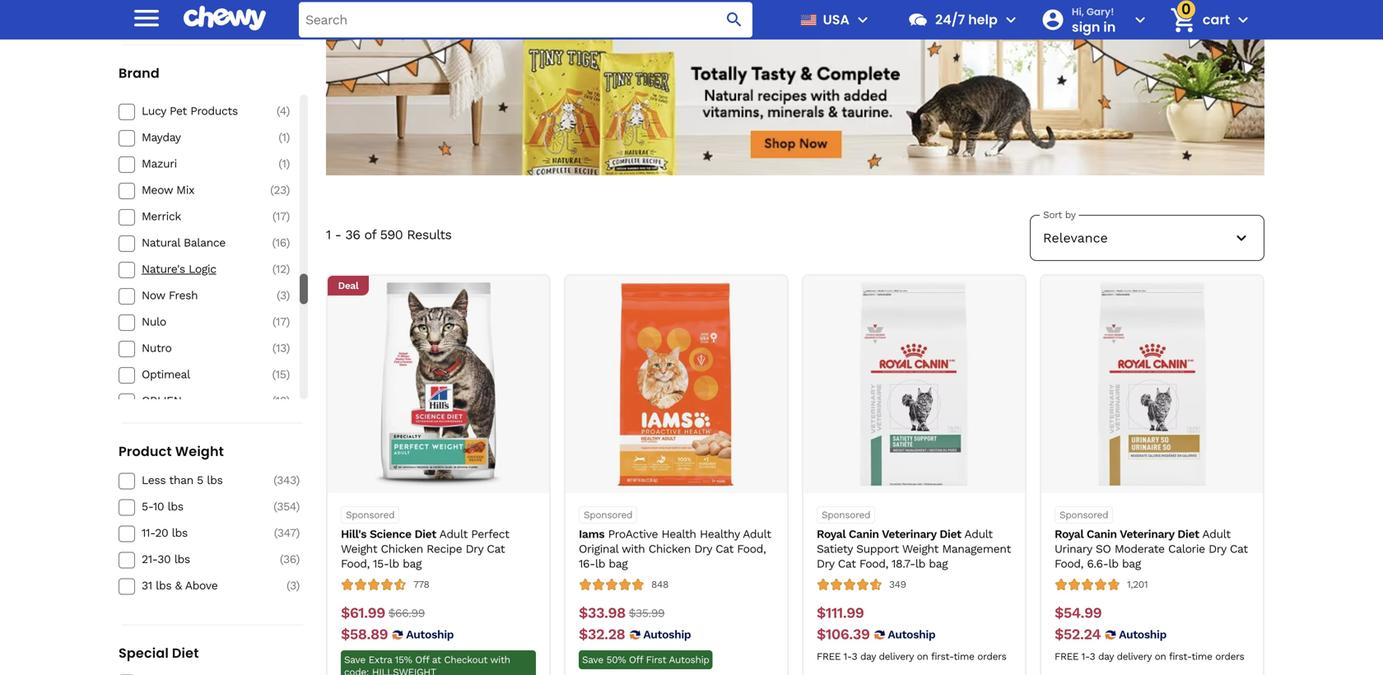 Task type: describe. For each thing, give the bounding box(es) containing it.
) for nature's logic
[[286, 262, 290, 276]]

hi, gary! sign in
[[1072, 5, 1116, 36]]

24/7
[[936, 10, 965, 29]]

hill's science diet
[[341, 527, 436, 541]]

lb for $52.24
[[1109, 557, 1119, 571]]

( for now fresh
[[277, 289, 280, 302]]

mix
[[176, 183, 194, 197]]

diet up calorie
[[1178, 527, 1200, 541]]

31 lbs & above link
[[142, 579, 259, 593]]

royal for $111.99
[[817, 527, 846, 541]]

royal canin veterinary diet for $54.99
[[1055, 527, 1200, 541]]

deal
[[338, 280, 359, 292]]

save 50% off first autoship
[[582, 654, 710, 666]]

Product search field
[[299, 2, 753, 37]]

) for now fresh
[[286, 289, 290, 302]]

0 horizontal spatial weight
[[175, 442, 224, 461]]

urinary
[[1055, 542, 1092, 556]]

( 343 )
[[274, 474, 300, 487]]

help menu image
[[1001, 10, 1021, 30]]

perfect
[[471, 527, 509, 541]]

) for 21-30 lbs
[[296, 553, 300, 566]]

nulo
[[142, 315, 166, 329]]

$32.28 text field
[[579, 626, 625, 644]]

adult for $52.24
[[1203, 527, 1231, 541]]

( for 31 lbs & above
[[287, 579, 290, 593]]

) for less than 5 lbs
[[296, 474, 300, 487]]

) for mayday
[[286, 131, 290, 144]]

24/7 help
[[936, 10, 998, 29]]

21-
[[142, 553, 158, 566]]

food, for $58.89
[[341, 557, 370, 571]]

chicken inside proactive health healthy adult original with chicken dry cat food, 16-lb bag
[[649, 542, 691, 556]]

$58.89
[[341, 626, 388, 643]]

now fresh link
[[142, 288, 259, 303]]

cat for $58.89
[[487, 542, 505, 556]]

help
[[969, 10, 998, 29]]

so
[[1096, 542, 1111, 556]]

17 for nulo
[[276, 315, 286, 329]]

349
[[889, 579, 906, 591]]

$52.24
[[1055, 626, 1101, 643]]

( 17 ) for merrick
[[272, 210, 290, 223]]

( for mazuri
[[279, 157, 282, 171]]

$33.98 $35.99
[[579, 605, 665, 622]]

products
[[190, 104, 238, 118]]

cart
[[1203, 10, 1230, 29]]

science
[[370, 527, 411, 541]]

first
[[646, 654, 666, 666]]

merrick
[[142, 210, 181, 223]]

$61.99
[[341, 605, 385, 622]]

diet right special
[[172, 644, 199, 663]]

) for 11-20 lbs
[[296, 526, 300, 540]]

30
[[158, 553, 171, 566]]

day for $106.39
[[861, 651, 876, 663]]

50%
[[607, 654, 626, 666]]

cart menu image
[[1234, 10, 1253, 30]]

( for optimeal
[[272, 368, 276, 381]]

with inside save extra 15% off at checkout with code: hillsweight
[[490, 654, 510, 666]]

$66.99 text field
[[389, 605, 425, 623]]

balance
[[184, 236, 226, 250]]

delivery for $106.39
[[879, 651, 914, 663]]

778
[[413, 579, 430, 591]]

gary!
[[1087, 5, 1115, 18]]

order!
[[262, 13, 289, 24]]

) for 31 lbs & above
[[296, 579, 300, 593]]

( for nature's logic
[[272, 262, 276, 276]]

cat for $52.24
[[1230, 542, 1248, 556]]

cart link
[[1164, 0, 1230, 40]]

) for nutro
[[286, 342, 290, 355]]

0 horizontal spatial on
[[221, 13, 233, 24]]

time for $106.39
[[954, 651, 975, 663]]

590
[[380, 227, 403, 243]]

$106.39
[[817, 626, 870, 643]]

21-30 lbs
[[142, 553, 190, 566]]

in
[[1104, 18, 1116, 36]]

) for optimeal
[[286, 368, 290, 381]]

( for mayday
[[279, 131, 282, 144]]

lb inside proactive health healthy adult original with chicken dry cat food, 16-lb bag
[[595, 557, 605, 571]]

( 1 ) for mayday
[[279, 131, 290, 144]]

cat inside proactive health healthy adult original with chicken dry cat food, 16-lb bag
[[716, 542, 734, 556]]

moderate
[[1115, 542, 1165, 556]]

5-10 lbs
[[142, 500, 183, 513]]

first- for $52.24
[[1169, 651, 1192, 663]]

20
[[155, 526, 168, 540]]

day for $52.24
[[1099, 651, 1114, 663]]

recipe
[[427, 542, 462, 556]]

canin for $111.99
[[849, 527, 879, 541]]

brand
[[119, 64, 160, 82]]

2 off from the left
[[629, 654, 643, 666]]

royal canin veterinary diet adult urinary so moderate calorie dry cat food, 6.6-lb bag image
[[1050, 282, 1255, 487]]

free for $106.39
[[817, 651, 841, 663]]

24/7 help link
[[901, 0, 998, 40]]

) for lucy pet products
[[286, 104, 290, 118]]

special
[[119, 644, 169, 663]]

lucy pet products link
[[142, 104, 259, 119]]

( 18 )
[[272, 394, 290, 408]]

food, inside proactive health healthy adult original with chicken dry cat food, 16-lb bag
[[737, 542, 766, 556]]

$35.99
[[629, 607, 665, 620]]

free 1-3 day delivery on first-time orders for $52.24
[[1055, 651, 1245, 663]]

1,201
[[1127, 579, 1148, 591]]

) for mazuri
[[286, 157, 290, 171]]

management
[[942, 542, 1011, 556]]

natural balance link
[[142, 236, 259, 251]]

healthy
[[700, 527, 740, 541]]

$52.24 text field
[[1055, 626, 1101, 644]]

lucy pet products
[[142, 104, 238, 118]]

every
[[236, 13, 259, 24]]

) for orijen
[[286, 394, 290, 408]]

orders for $106.39
[[978, 651, 1007, 663]]

$61.99 text field
[[341, 605, 385, 623]]

lbs inside "link"
[[207, 474, 223, 487]]

royal canin veterinary diet adult satiety support weight management dry cat food, 18.7-lb bag image
[[812, 282, 1017, 487]]

meow mix link
[[142, 183, 259, 198]]

( 12 )
[[272, 262, 290, 276]]

adult for $58.89
[[439, 527, 468, 541]]

( for orijen
[[272, 394, 276, 408]]

chewy home image
[[184, 0, 266, 36]]

$61.99 $66.99
[[341, 605, 425, 622]]

11-20 lbs link
[[142, 526, 259, 541]]

royal canin veterinary diet for $111.99
[[817, 527, 962, 541]]

31 lbs & above
[[142, 579, 218, 593]]

support
[[857, 542, 899, 556]]

13
[[276, 342, 286, 355]]

lbs for 21-30 lbs
[[174, 553, 190, 566]]

$35.99 text field
[[629, 605, 665, 623]]

15%
[[395, 654, 412, 666]]

hill's science diet adult perfect weight chicken recipe dry cat food, 15-lb bag image
[[336, 282, 541, 487]]

food, for $52.24
[[1055, 557, 1084, 571]]

( for meow mix
[[270, 183, 274, 197]]

meow
[[142, 183, 173, 197]]

nulo link
[[142, 315, 259, 330]]

chewy support image
[[908, 9, 929, 30]]

extra
[[369, 654, 392, 666]]

$33.98
[[579, 605, 626, 622]]

natural
[[142, 236, 180, 250]]

2 vertical spatial 1
[[326, 227, 331, 243]]

totally tasty & complete natural recipes with added vitamins, minerals & taurine shop now image
[[326, 37, 1265, 175]]

bag for $106.39
[[929, 557, 948, 571]]

food, for $106.39
[[860, 557, 889, 571]]

5-10 lbs link
[[142, 499, 259, 514]]

off inside save extra 15% off at checkout with code: hillsweight
[[415, 654, 429, 666]]

merrick link
[[142, 209, 259, 224]]

lbs for 5-10 lbs
[[168, 500, 183, 513]]

optimeal link
[[142, 367, 259, 382]]

( 17 ) for nulo
[[272, 315, 290, 329]]

( 15 )
[[272, 368, 290, 381]]

10
[[153, 500, 164, 513]]

now
[[142, 289, 165, 302]]

1- for $106.39
[[844, 651, 852, 663]]

$54.99 text field
[[1055, 605, 1102, 623]]

$54.99
[[1055, 605, 1102, 622]]

$58.89 text field
[[341, 626, 388, 644]]

diet up the recipe
[[415, 527, 436, 541]]

satiety
[[817, 542, 853, 556]]

) for nulo
[[286, 315, 290, 329]]

results
[[407, 227, 452, 243]]

18.7-
[[892, 557, 916, 571]]

adult inside proactive health healthy adult original with chicken dry cat food, 16-lb bag
[[743, 527, 771, 541]]



Task type: vqa. For each thing, say whether or not it's contained in the screenshot.
( 354 )
yes



Task type: locate. For each thing, give the bounding box(es) containing it.
0 horizontal spatial 36
[[283, 553, 296, 566]]

autoship down 1,201 on the right
[[1119, 628, 1167, 642]]

( down 347
[[280, 553, 283, 566]]

Search text field
[[299, 2, 753, 37]]

logic
[[189, 262, 216, 276]]

sponsored for $58.89
[[346, 509, 395, 521]]

( 17 ) up ( 13 )
[[272, 315, 290, 329]]

1 horizontal spatial save
[[344, 654, 366, 666]]

848
[[651, 579, 669, 591]]

dry inside proactive health healthy adult original with chicken dry cat food, 16-lb bag
[[695, 542, 712, 556]]

cat inside adult perfect weight chicken recipe dry cat food, 15-lb bag
[[487, 542, 505, 556]]

1 horizontal spatial off
[[629, 654, 643, 666]]

$106.39 text field
[[817, 626, 870, 644]]

1-
[[844, 651, 852, 663], [1082, 651, 1090, 663]]

chicken down the science at the bottom
[[381, 542, 423, 556]]

0 horizontal spatial time
[[954, 651, 975, 663]]

2 first- from the left
[[1169, 651, 1192, 663]]

save extra 15% off at checkout with code: hillsweight
[[344, 654, 510, 675]]

lb inside adult perfect weight chicken recipe dry cat food, 15-lb bag
[[389, 557, 399, 571]]

( down the '354'
[[274, 526, 277, 540]]

veterinary for $54.99
[[1120, 527, 1175, 541]]

mayday link
[[142, 130, 259, 145]]

free 1-3 day delivery on first-time orders
[[817, 651, 1007, 663], [1055, 651, 1245, 663]]

3 bag from the left
[[929, 557, 948, 571]]

2 free 1-3 day delivery on first-time orders from the left
[[1055, 651, 1245, 663]]

0 horizontal spatial off
[[415, 654, 429, 666]]

0 horizontal spatial save
[[140, 13, 161, 24]]

veterinary up the moderate
[[1120, 527, 1175, 541]]

1 left the - on the left top of page
[[326, 227, 331, 243]]

1 horizontal spatial day
[[1099, 651, 1114, 663]]

bag up 778
[[403, 557, 422, 571]]

1 down ( 4 )
[[282, 131, 286, 144]]

autoship up first
[[643, 628, 691, 642]]

dry right calorie
[[1209, 542, 1227, 556]]

$66.99
[[389, 607, 425, 620]]

dry
[[466, 542, 483, 556], [695, 542, 712, 556], [1209, 542, 1227, 556], [817, 557, 835, 571]]

) for merrick
[[286, 210, 290, 223]]

first- for $106.39
[[931, 651, 954, 663]]

( up ( 13 )
[[272, 315, 276, 329]]

0 vertical spatial 1
[[282, 131, 286, 144]]

weight down hill's
[[341, 542, 377, 556]]

( right products
[[277, 104, 280, 118]]

( down ( 15 )
[[272, 394, 276, 408]]

( for merrick
[[272, 210, 276, 223]]

( 36 )
[[280, 553, 300, 566]]

3 lb from the left
[[916, 557, 926, 571]]

( 3 ) down ( 12 )
[[277, 289, 290, 302]]

nature's logic
[[142, 262, 216, 276]]

( down 343
[[274, 500, 277, 513]]

dry for $58.89
[[466, 542, 483, 556]]

bag inside the "adult satiety support weight management dry cat food, 18.7-lb bag"
[[929, 557, 948, 571]]

2 royal canin veterinary diet from the left
[[1055, 527, 1200, 541]]

bag down original
[[609, 557, 628, 571]]

( for natural balance
[[272, 236, 276, 250]]

autoship right first
[[669, 654, 710, 666]]

lbs right 10
[[168, 500, 183, 513]]

above
[[185, 579, 218, 593]]

day down $106.39 "text field"
[[861, 651, 876, 663]]

nature's logic link
[[142, 262, 259, 277]]

1 orders from the left
[[978, 651, 1007, 663]]

2 chicken from the left
[[649, 542, 691, 556]]

( for nulo
[[272, 315, 276, 329]]

less
[[142, 474, 166, 487]]

bag for $58.89
[[403, 557, 422, 571]]

1 vertical spatial ( 17 )
[[272, 315, 290, 329]]

royal up satiety
[[817, 527, 846, 541]]

natural balance
[[142, 236, 226, 250]]

2 horizontal spatial save
[[582, 654, 604, 666]]

weight up 5
[[175, 442, 224, 461]]

1 veterinary from the left
[[882, 527, 937, 541]]

( 1 )
[[279, 131, 290, 144], [279, 157, 290, 171]]

lbs for 11-20 lbs
[[172, 526, 188, 540]]

2 1- from the left
[[1082, 651, 1090, 663]]

0 horizontal spatial delivery
[[879, 651, 914, 663]]

cat down the healthy
[[716, 542, 734, 556]]

food, inside adult perfect weight chicken recipe dry cat food, 15-lb bag
[[341, 557, 370, 571]]

1 delivery from the left
[[879, 651, 914, 663]]

submit search image
[[725, 10, 744, 30]]

veterinary for $111.99
[[882, 527, 937, 541]]

than
[[169, 474, 193, 487]]

royal canin veterinary diet up the moderate
[[1055, 527, 1200, 541]]

adult satiety support weight management dry cat food, 18.7-lb bag
[[817, 527, 1011, 571]]

36 down ( 347 ) on the left of the page
[[283, 553, 296, 566]]

royal for $54.99
[[1055, 527, 1084, 541]]

( for less than 5 lbs
[[274, 474, 277, 487]]

sponsored for $106.39
[[822, 509, 871, 521]]

delivery for $52.24
[[1117, 651, 1152, 663]]

bag right 18.7-
[[929, 557, 948, 571]]

special diet
[[119, 644, 199, 663]]

1 vertical spatial with
[[490, 654, 510, 666]]

dry down satiety
[[817, 557, 835, 571]]

( 3 ) down ( 36 )
[[287, 579, 300, 593]]

( 1 ) up ( 23 )
[[279, 157, 290, 171]]

dry inside the "adult satiety support weight management dry cat food, 18.7-lb bag"
[[817, 557, 835, 571]]

3 down ( 36 )
[[290, 579, 296, 593]]

3 sponsored from the left
[[822, 509, 871, 521]]

save for $33.98
[[582, 654, 604, 666]]

delivery down 349
[[879, 651, 914, 663]]

canin up so
[[1087, 527, 1117, 541]]

2 canin from the left
[[1087, 527, 1117, 541]]

adult up management at bottom right
[[965, 527, 993, 541]]

11-20 lbs
[[142, 526, 188, 540]]

1 first- from the left
[[931, 651, 954, 663]]

adult inside adult urinary so moderate calorie dry cat food, 6.6-lb bag
[[1203, 527, 1231, 541]]

adult for $106.39
[[965, 527, 993, 541]]

lbs right 30
[[174, 553, 190, 566]]

save left 50%
[[582, 654, 604, 666]]

usa button
[[794, 0, 873, 40]]

sponsored for $32.28
[[584, 509, 633, 521]]

6.6-
[[1087, 557, 1109, 571]]

0 horizontal spatial 1-
[[844, 651, 852, 663]]

menu image
[[853, 10, 873, 30]]

0 vertical spatial ( 3 )
[[277, 289, 290, 302]]

usa
[[823, 10, 850, 29]]

1 horizontal spatial royal canin veterinary diet
[[1055, 527, 1200, 541]]

nature's
[[142, 262, 185, 276]]

1- down $106.39 "text field"
[[844, 651, 852, 663]]

free down $106.39 "text field"
[[817, 651, 841, 663]]

an
[[164, 13, 176, 24]]

on
[[221, 13, 233, 24], [917, 651, 929, 663], [1155, 651, 1167, 663]]

adult up the recipe
[[439, 527, 468, 541]]

time for $52.24
[[1192, 651, 1213, 663]]

mazuri
[[142, 157, 177, 171]]

1 horizontal spatial weight
[[341, 542, 377, 556]]

time
[[954, 651, 975, 663], [1192, 651, 1213, 663]]

( up ( 16 )
[[270, 183, 274, 197]]

0 horizontal spatial veterinary
[[882, 527, 937, 541]]

lb inside the "adult satiety support weight management dry cat food, 18.7-lb bag"
[[916, 557, 926, 571]]

1 vertical spatial ( 3 )
[[287, 579, 300, 593]]

2 free from the left
[[1055, 651, 1079, 663]]

0 horizontal spatial royal canin veterinary diet
[[817, 527, 962, 541]]

( down 12
[[277, 289, 280, 302]]

1 adult from the left
[[439, 527, 468, 541]]

on for $54.99
[[1155, 651, 1167, 663]]

sponsored up hill's
[[346, 509, 395, 521]]

diet up management at bottom right
[[940, 527, 962, 541]]

11-
[[142, 526, 155, 540]]

autoship up at
[[406, 628, 454, 642]]

with right checkout
[[490, 654, 510, 666]]

2 royal from the left
[[1055, 527, 1084, 541]]

adult inside the "adult satiety support weight management dry cat food, 18.7-lb bag"
[[965, 527, 993, 541]]

2 veterinary from the left
[[1120, 527, 1175, 541]]

2 sponsored from the left
[[584, 509, 633, 521]]

(
[[277, 104, 280, 118], [279, 131, 282, 144], [279, 157, 282, 171], [270, 183, 274, 197], [272, 210, 276, 223], [272, 236, 276, 250], [272, 262, 276, 276], [277, 289, 280, 302], [272, 315, 276, 329], [273, 342, 276, 355], [272, 368, 276, 381], [272, 394, 276, 408], [274, 474, 277, 487], [274, 500, 277, 513], [274, 526, 277, 540], [280, 553, 283, 566], [287, 579, 290, 593]]

dry for $52.24
[[1209, 542, 1227, 556]]

0 vertical spatial ( 17 )
[[272, 210, 290, 223]]

17 for merrick
[[276, 210, 286, 223]]

( 1 ) for mazuri
[[279, 157, 290, 171]]

off left at
[[415, 654, 429, 666]]

free 1-3 day delivery on first-time orders down $106.39 "text field"
[[817, 651, 1007, 663]]

autoship for $106.39
[[888, 628, 936, 642]]

adult inside adult perfect weight chicken recipe dry cat food, 15-lb bag
[[439, 527, 468, 541]]

lbs right 5
[[207, 474, 223, 487]]

original
[[579, 542, 619, 556]]

1 ( 17 ) from the top
[[272, 210, 290, 223]]

343
[[277, 474, 296, 487]]

3 adult from the left
[[965, 527, 993, 541]]

2 17 from the top
[[276, 315, 286, 329]]

( 23 )
[[270, 183, 290, 197]]

1 17 from the top
[[276, 210, 286, 223]]

$111.99 text field
[[817, 605, 864, 623]]

free for $52.24
[[1055, 651, 1079, 663]]

1 horizontal spatial on
[[917, 651, 929, 663]]

2 bag from the left
[[609, 557, 628, 571]]

dry for $106.39
[[817, 557, 835, 571]]

1 ( 1 ) from the top
[[279, 131, 290, 144]]

save left an
[[140, 13, 161, 24]]

1 horizontal spatial first-
[[1169, 651, 1192, 663]]

sponsored for $52.24
[[1060, 509, 1109, 521]]

autoship
[[406, 628, 454, 642], [643, 628, 691, 642], [888, 628, 936, 642], [1119, 628, 1167, 642], [669, 654, 710, 666]]

bag inside adult urinary so moderate calorie dry cat food, 6.6-lb bag
[[1122, 557, 1141, 571]]

( up 18
[[272, 368, 276, 381]]

0 horizontal spatial with
[[490, 654, 510, 666]]

items image
[[1169, 5, 1198, 34]]

) for natural balance
[[286, 236, 290, 250]]

day down the $52.24 text field
[[1099, 651, 1114, 663]]

less than 5 lbs link
[[142, 473, 259, 488]]

) for 5-10 lbs
[[296, 500, 300, 513]]

1 horizontal spatial royal
[[1055, 527, 1084, 541]]

0 vertical spatial 36
[[345, 227, 360, 243]]

1 vertical spatial 17
[[276, 315, 286, 329]]

16
[[276, 236, 286, 250]]

1 canin from the left
[[849, 527, 879, 541]]

lbs left &
[[156, 579, 172, 593]]

royal
[[817, 527, 846, 541], [1055, 527, 1084, 541]]

with down proactive
[[622, 542, 645, 556]]

free down the $52.24 text field
[[1055, 651, 1079, 663]]

17 up the "13"
[[276, 315, 286, 329]]

36 right the - on the left top of page
[[345, 227, 360, 243]]

canin up the "support"
[[849, 527, 879, 541]]

2 ( 1 ) from the top
[[279, 157, 290, 171]]

2 horizontal spatial on
[[1155, 651, 1167, 663]]

( for 5-10 lbs
[[274, 500, 277, 513]]

( down 4
[[279, 131, 282, 144]]

( 1 ) down ( 4 )
[[279, 131, 290, 144]]

orders for $52.24
[[1216, 651, 1245, 663]]

0 horizontal spatial royal
[[817, 527, 846, 541]]

3 down the $52.24 text field
[[1090, 651, 1095, 663]]

( up ( 354 )
[[274, 474, 277, 487]]

mayday
[[142, 131, 181, 144]]

dry inside adult perfect weight chicken recipe dry cat food, 15-lb bag
[[466, 542, 483, 556]]

( 3 ) for 31 lbs & above
[[287, 579, 300, 593]]

cat down perfect
[[487, 542, 505, 556]]

autoship for $58.89
[[406, 628, 454, 642]]

free 1-3 day delivery on first-time orders for $106.39
[[817, 651, 1007, 663]]

4 adult from the left
[[1203, 527, 1231, 541]]

16-
[[579, 557, 595, 571]]

1 royal canin veterinary diet from the left
[[817, 527, 962, 541]]

hillsweight
[[372, 667, 436, 675]]

( up 15
[[273, 342, 276, 355]]

( for lucy pet products
[[277, 104, 280, 118]]

food, inside the "adult satiety support weight management dry cat food, 18.7-lb bag"
[[860, 557, 889, 571]]

chicken inside adult perfect weight chicken recipe dry cat food, 15-lb bag
[[381, 542, 423, 556]]

1 for mazuri
[[282, 157, 286, 171]]

1 day from the left
[[861, 651, 876, 663]]

( 347 )
[[274, 526, 300, 540]]

delivery
[[879, 651, 914, 663], [1117, 651, 1152, 663]]

2 delivery from the left
[[1117, 651, 1152, 663]]

1 lb from the left
[[389, 557, 399, 571]]

1 up ( 23 )
[[282, 157, 286, 171]]

food, down the "support"
[[860, 557, 889, 571]]

with inside proactive health healthy adult original with chicken dry cat food, 16-lb bag
[[622, 542, 645, 556]]

0 horizontal spatial orders
[[978, 651, 1007, 663]]

1 royal from the left
[[817, 527, 846, 541]]

adult
[[439, 527, 468, 541], [743, 527, 771, 541], [965, 527, 993, 541], [1203, 527, 1231, 541]]

)
[[286, 104, 290, 118], [286, 131, 290, 144], [286, 157, 290, 171], [286, 183, 290, 197], [286, 210, 290, 223], [286, 236, 290, 250], [286, 262, 290, 276], [286, 289, 290, 302], [286, 315, 290, 329], [286, 342, 290, 355], [286, 368, 290, 381], [286, 394, 290, 408], [296, 474, 300, 487], [296, 500, 300, 513], [296, 526, 300, 540], [296, 553, 300, 566], [296, 579, 300, 593]]

off right 50%
[[629, 654, 643, 666]]

of
[[364, 227, 376, 243]]

3 down $106.39 "text field"
[[852, 651, 857, 663]]

weight inside the "adult satiety support weight management dry cat food, 18.7-lb bag"
[[902, 542, 939, 556]]

cat inside adult urinary so moderate calorie dry cat food, 6.6-lb bag
[[1230, 542, 1248, 556]]

3 down ( 12 )
[[280, 289, 286, 302]]

( for 11-20 lbs
[[274, 526, 277, 540]]

$33.98 text field
[[579, 605, 626, 623]]

4 bag from the left
[[1122, 557, 1141, 571]]

free
[[817, 651, 841, 663], [1055, 651, 1079, 663]]

1 horizontal spatial with
[[622, 542, 645, 556]]

with
[[622, 542, 645, 556], [490, 654, 510, 666]]

1 free 1-3 day delivery on first-time orders from the left
[[817, 651, 1007, 663]]

extra
[[179, 13, 201, 24]]

( 354 )
[[274, 500, 300, 513]]

1 1- from the left
[[844, 651, 852, 663]]

save for $61.99
[[344, 654, 366, 666]]

code:
[[344, 667, 369, 675]]

bag inside adult perfect weight chicken recipe dry cat food, 15-lb bag
[[403, 557, 422, 571]]

bag down the moderate
[[1122, 557, 1141, 571]]

optimeal
[[142, 368, 190, 381]]

4 sponsored from the left
[[1060, 509, 1109, 521]]

bag inside proactive health healthy adult original with chicken dry cat food, 16-lb bag
[[609, 557, 628, 571]]

0 horizontal spatial first-
[[931, 651, 954, 663]]

lb for $106.39
[[916, 557, 926, 571]]

1- down the $52.24 text field
[[1082, 651, 1090, 663]]

2 adult from the left
[[743, 527, 771, 541]]

less than 5 lbs
[[142, 474, 223, 487]]

food, down the healthy
[[737, 542, 766, 556]]

save inside save extra 15% off at checkout with code: hillsweight
[[344, 654, 366, 666]]

food, inside adult urinary so moderate calorie dry cat food, 6.6-lb bag
[[1055, 557, 1084, 571]]

( down 23
[[272, 210, 276, 223]]

1
[[282, 131, 286, 144], [282, 157, 286, 171], [326, 227, 331, 243]]

2 ( 17 ) from the top
[[272, 315, 290, 329]]

1 for mayday
[[282, 131, 286, 144]]

1 horizontal spatial free 1-3 day delivery on first-time orders
[[1055, 651, 1245, 663]]

autoship for $32.28
[[643, 628, 691, 642]]

weight inside adult perfect weight chicken recipe dry cat food, 15-lb bag
[[341, 542, 377, 556]]

1 sponsored from the left
[[346, 509, 395, 521]]

bag
[[403, 557, 422, 571], [609, 557, 628, 571], [929, 557, 948, 571], [1122, 557, 1141, 571]]

delivery down 1,201 on the right
[[1117, 651, 1152, 663]]

) for meow mix
[[286, 183, 290, 197]]

( up ( 12 )
[[272, 236, 276, 250]]

sponsored up iams
[[584, 509, 633, 521]]

0 vertical spatial with
[[622, 542, 645, 556]]

sponsored up urinary on the right
[[1060, 509, 1109, 521]]

lbs right 20
[[172, 526, 188, 540]]

1 vertical spatial 36
[[283, 553, 296, 566]]

iams proactive health healthy adult original with chicken dry cat food, 16-lb bag image
[[574, 282, 779, 487]]

chicken
[[381, 542, 423, 556], [649, 542, 691, 556]]

1 horizontal spatial 1-
[[1082, 651, 1090, 663]]

on for $111.99
[[917, 651, 929, 663]]

1 horizontal spatial time
[[1192, 651, 1213, 663]]

( 4 )
[[277, 104, 290, 118]]

account menu image
[[1131, 10, 1150, 30]]

food, left 15-
[[341, 557, 370, 571]]

proactive
[[608, 527, 658, 541]]

0 horizontal spatial free
[[817, 651, 841, 663]]

( down 16
[[272, 262, 276, 276]]

1 vertical spatial ( 1 )
[[279, 157, 290, 171]]

adult perfect weight chicken recipe dry cat food, 15-lb bag
[[341, 527, 509, 571]]

lbs
[[207, 474, 223, 487], [168, 500, 183, 513], [172, 526, 188, 540], [174, 553, 190, 566], [156, 579, 172, 593]]

adult up calorie
[[1203, 527, 1231, 541]]

1 free from the left
[[817, 651, 841, 663]]

18
[[276, 394, 286, 408]]

0 horizontal spatial free 1-3 day delivery on first-time orders
[[817, 651, 1007, 663]]

lucy
[[142, 104, 166, 118]]

1 off from the left
[[415, 654, 429, 666]]

2 horizontal spatial weight
[[902, 542, 939, 556]]

0 vertical spatial 17
[[276, 210, 286, 223]]

weight up 18.7-
[[902, 542, 939, 556]]

food, down urinary on the right
[[1055, 557, 1084, 571]]

2 lb from the left
[[595, 557, 605, 571]]

product weight
[[119, 442, 224, 461]]

1 chicken from the left
[[381, 542, 423, 556]]

dry inside adult urinary so moderate calorie dry cat food, 6.6-lb bag
[[1209, 542, 1227, 556]]

cat
[[487, 542, 505, 556], [716, 542, 734, 556], [1230, 542, 1248, 556], [838, 557, 856, 571]]

veterinary up 18.7-
[[882, 527, 937, 541]]

354
[[277, 500, 296, 513]]

( up ( 23 )
[[279, 157, 282, 171]]

iams
[[579, 527, 605, 541]]

1 bag from the left
[[403, 557, 422, 571]]

autoship down 349
[[888, 628, 936, 642]]

2 day from the left
[[1099, 651, 1114, 663]]

( 17 ) up ( 16 )
[[272, 210, 290, 223]]

5%
[[204, 13, 218, 24]]

2 time from the left
[[1192, 651, 1213, 663]]

autoship for $52.24
[[1119, 628, 1167, 642]]

( 13 )
[[273, 342, 290, 355]]

lb inside adult urinary so moderate calorie dry cat food, 6.6-lb bag
[[1109, 557, 1119, 571]]

free 1-3 day delivery on first-time orders down 1,201 on the right
[[1055, 651, 1245, 663]]

mazuri link
[[142, 157, 259, 172]]

0 vertical spatial ( 1 )
[[279, 131, 290, 144]]

( for nutro
[[273, 342, 276, 355]]

( 3 )
[[277, 289, 290, 302], [287, 579, 300, 593]]

health
[[662, 527, 696, 541]]

( 3 ) for now fresh
[[277, 289, 290, 302]]

1 horizontal spatial 36
[[345, 227, 360, 243]]

adult urinary so moderate calorie dry cat food, 6.6-lb bag
[[1055, 527, 1248, 571]]

cat down satiety
[[838, 557, 856, 571]]

nutro
[[142, 342, 172, 355]]

1 horizontal spatial chicken
[[649, 542, 691, 556]]

product
[[119, 442, 172, 461]]

cat right calorie
[[1230, 542, 1248, 556]]

1 horizontal spatial canin
[[1087, 527, 1117, 541]]

4 lb from the left
[[1109, 557, 1119, 571]]

1 horizontal spatial free
[[1055, 651, 1079, 663]]

( down ( 36 )
[[287, 579, 290, 593]]

0 horizontal spatial day
[[861, 651, 876, 663]]

royal up urinary on the right
[[1055, 527, 1084, 541]]

1 time from the left
[[954, 651, 975, 663]]

1- for $52.24
[[1082, 651, 1090, 663]]

dry down the healthy
[[695, 542, 712, 556]]

0 horizontal spatial chicken
[[381, 542, 423, 556]]

1 horizontal spatial orders
[[1216, 651, 1245, 663]]

bag for $52.24
[[1122, 557, 1141, 571]]

( for 21-30 lbs
[[280, 553, 283, 566]]

2 orders from the left
[[1216, 651, 1245, 663]]

1 vertical spatial 1
[[282, 157, 286, 171]]

17 up ( 16 )
[[276, 210, 286, 223]]

1 horizontal spatial delivery
[[1117, 651, 1152, 663]]

cat inside the "adult satiety support weight management dry cat food, 18.7-lb bag"
[[838, 557, 856, 571]]

1 horizontal spatial veterinary
[[1120, 527, 1175, 541]]

1 - 36 of 590 results
[[326, 227, 452, 243]]

$32.28
[[579, 626, 625, 643]]

menu image
[[130, 1, 163, 34]]

orders
[[978, 651, 1007, 663], [1216, 651, 1245, 663]]

save up code:
[[344, 654, 366, 666]]

cat for $106.39
[[838, 557, 856, 571]]

0 horizontal spatial canin
[[849, 527, 879, 541]]

adult right the healthy
[[743, 527, 771, 541]]

chicken down health
[[649, 542, 691, 556]]

canin for $54.99
[[1087, 527, 1117, 541]]

5
[[197, 474, 203, 487]]

royal canin veterinary diet up the "support"
[[817, 527, 962, 541]]

lb for $58.89
[[389, 557, 399, 571]]



